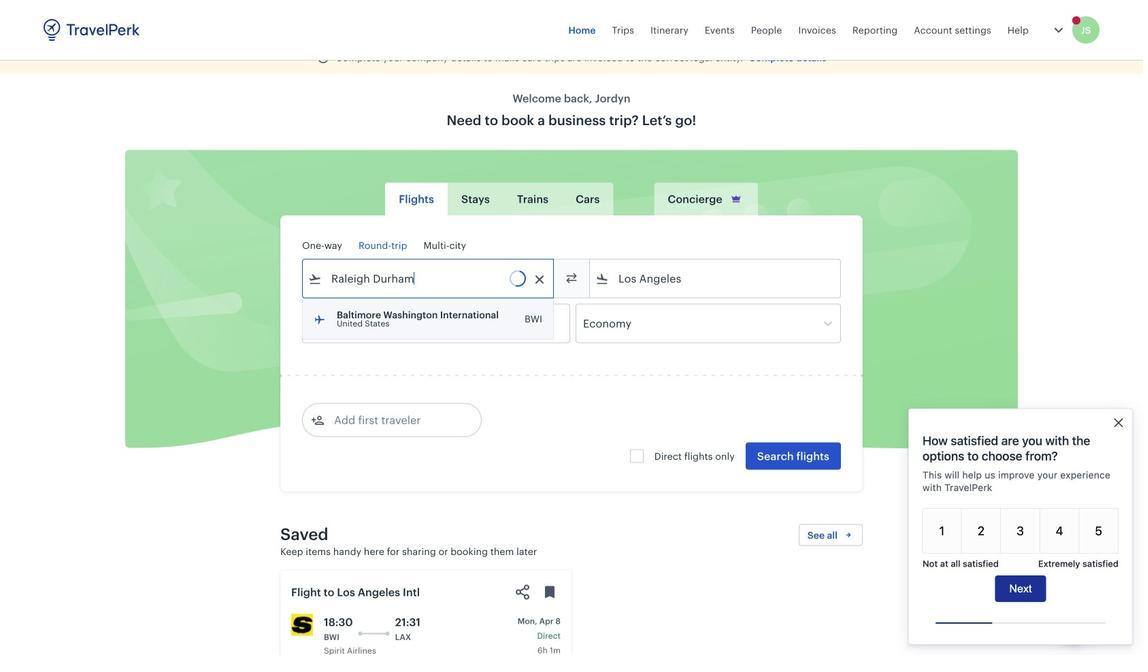 Task type: describe. For each thing, give the bounding box(es) containing it.
Add first traveler search field
[[325, 410, 466, 431]]

Depart text field
[[322, 305, 393, 343]]

To search field
[[609, 268, 823, 290]]

From search field
[[322, 268, 536, 290]]

Return text field
[[403, 305, 474, 343]]

spirit airlines image
[[291, 615, 313, 636]]



